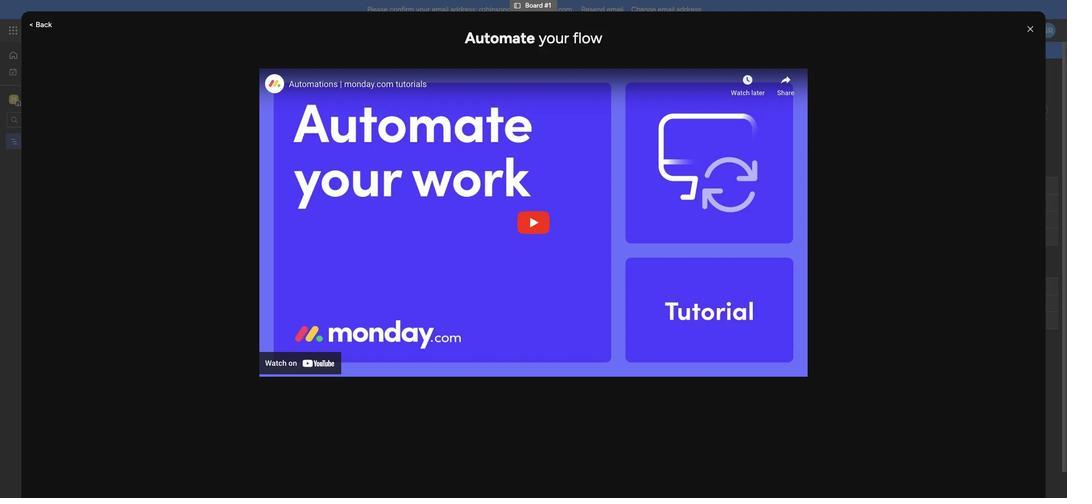 Task type: vqa. For each thing, say whether or not it's contained in the screenshot.
"LAST UPDATED"
yes



Task type: describe. For each thing, give the bounding box(es) containing it.
my work button
[[6, 64, 102, 79]]

calendar
[[235, 106, 261, 114]]

board #1 list box
[[0, 131, 121, 278]]

sum for $0
[[615, 321, 626, 328]]

home image
[[9, 50, 18, 60]]

more
[[447, 88, 462, 96]]

/
[[391, 131, 394, 139]]

23
[[424, 200, 430, 207]]

2 of from the left
[[362, 89, 368, 97]]

2 vertical spatial your
[[390, 89, 403, 97]]

see
[[434, 88, 445, 96]]

assistant
[[232, 131, 260, 139]]

nov
[[411, 200, 422, 207]]

1 horizontal spatial board #1
[[525, 1, 551, 10]]

last updated for 1st last updated field from the top of the page
[[800, 182, 839, 190]]

with
[[640, 46, 654, 55]]

ai
[[224, 131, 230, 139]]

main workspace
[[22, 94, 78, 104]]

owners,
[[253, 89, 276, 97]]

column information image
[[441, 182, 448, 190]]

< back automate your flow
[[29, 20, 602, 47]]

2
[[396, 131, 399, 139]]

ai assistant button
[[209, 128, 263, 143]]

email for resend email
[[607, 5, 624, 14]]

my
[[21, 67, 30, 75]]

the
[[610, 46, 621, 55]]

1 budget field from the top
[[607, 181, 634, 191]]

budget for second budget field from the bottom of the page
[[610, 182, 631, 190]]

$500 for $500
[[613, 200, 628, 207]]

2 budget field from the top
[[607, 282, 634, 292]]

visible
[[541, 46, 562, 55]]

minutes
[[818, 199, 840, 207]]

select product image
[[9, 26, 18, 35]]

<
[[29, 20, 34, 29]]

automate
[[465, 29, 535, 47]]

where
[[370, 89, 389, 97]]

hide
[[470, 131, 484, 139]]

please confirm your email address: robinsongreg175@gmail.com
[[367, 5, 572, 14]]

track
[[345, 89, 360, 97]]

email for change email address
[[658, 5, 675, 14]]

address:
[[450, 5, 477, 14]]

v2 expand column image
[[380, 178, 387, 187]]

1 email from the left
[[432, 5, 449, 14]]

a
[[656, 46, 660, 55]]

main
[[22, 94, 39, 104]]

last updated for 1st last updated field from the bottom of the page
[[800, 282, 839, 291]]

web
[[623, 46, 638, 55]]

monday button
[[25, 18, 152, 43]]

Search in workspace field
[[20, 114, 79, 125]]

back
[[36, 20, 52, 29]]

link
[[696, 46, 707, 55]]

filter / 2
[[374, 131, 399, 139]]

shareable
[[662, 46, 694, 55]]

manage any type of project. assign owners, set timelines and keep track of where your project stands.
[[146, 89, 449, 97]]

medium
[[475, 199, 499, 207]]

confirm
[[389, 5, 414, 14]]

to
[[564, 46, 571, 55]]

stands.
[[428, 89, 449, 97]]

Due date field
[[405, 181, 436, 191]]

due date
[[407, 182, 434, 190]]

sort button
[[418, 128, 452, 143]]

nov 23
[[411, 200, 430, 207]]

work
[[32, 67, 46, 75]]



Task type: locate. For each thing, give the bounding box(es) containing it.
1 vertical spatial $500
[[612, 231, 628, 239]]

$0 sum
[[615, 315, 626, 328]]

1 vertical spatial last updated field
[[797, 282, 841, 292]]

0 horizontal spatial board #1
[[22, 137, 48, 145]]

Budget field
[[607, 181, 634, 191], [607, 282, 634, 292]]

ago
[[841, 199, 852, 207]]

1 horizontal spatial of
[[362, 89, 368, 97]]

last
[[800, 182, 812, 190], [800, 282, 812, 291]]

1 budget from the top
[[610, 182, 631, 190]]

person
[[328, 131, 349, 139]]

0 vertical spatial #1
[[544, 1, 551, 10]]

1 horizontal spatial board
[[525, 1, 543, 10]]

1 of from the left
[[198, 89, 205, 97]]

0 vertical spatial updated
[[814, 182, 839, 190]]

board down search in workspace field
[[22, 137, 40, 145]]

0 horizontal spatial your
[[390, 89, 403, 97]]

#1 inside list box
[[41, 137, 48, 145]]

your right where
[[390, 89, 403, 97]]

email left address:
[[432, 5, 449, 14]]

keep
[[329, 89, 344, 97]]

17 minutes ago
[[811, 199, 852, 207]]

Timeline field
[[739, 181, 769, 191]]

project.
[[206, 89, 229, 97]]

board
[[513, 46, 532, 55]]

owner
[[346, 182, 366, 190]]

0 vertical spatial last updated
[[800, 182, 839, 190]]

1 last from the top
[[800, 182, 812, 190]]

greg robinson image
[[1040, 23, 1056, 38]]

is
[[534, 46, 539, 55]]

your inside the '< back automate your flow'
[[539, 29, 569, 47]]

please
[[367, 5, 388, 14]]

sum inside $500 sum
[[615, 237, 626, 244]]

1 vertical spatial #1
[[41, 137, 48, 145]]

1 vertical spatial board #1
[[22, 137, 48, 145]]

1 horizontal spatial your
[[416, 5, 430, 14]]

see more link
[[433, 88, 463, 97]]

0 vertical spatial project
[[237, 181, 259, 189]]

1 project from the top
[[237, 181, 259, 189]]

workspace selection element
[[9, 94, 79, 106]]

0 vertical spatial last updated field
[[797, 181, 841, 191]]

0 vertical spatial $500
[[613, 200, 628, 207]]

2 project from the top
[[237, 282, 259, 290]]

#1 down search in workspace field
[[41, 137, 48, 145]]

Owner field
[[344, 181, 369, 191]]

1 vertical spatial your
[[539, 29, 569, 47]]

option
[[0, 133, 121, 135]]

1 horizontal spatial #1
[[544, 1, 551, 10]]

sort
[[433, 131, 446, 139]]

and
[[317, 89, 328, 97]]

assign
[[231, 89, 251, 97]]

timelines
[[288, 89, 315, 97]]

1 last updated from the top
[[800, 182, 839, 190]]

workspace image
[[9, 94, 19, 104]]

filter
[[374, 131, 390, 139]]

resend email link
[[581, 5, 624, 14]]

0 vertical spatial sum
[[615, 237, 626, 244]]

budget for 1st budget field from the bottom
[[610, 282, 631, 291]]

type
[[183, 89, 197, 97]]

1 vertical spatial last
[[800, 282, 812, 291]]

of right 'type'
[[198, 89, 205, 97]]

add view image
[[274, 106, 278, 114]]

calendar button
[[228, 102, 269, 118]]

last updated
[[800, 182, 839, 190], [800, 282, 839, 291]]

1 vertical spatial project
[[237, 282, 259, 290]]

priority
[[476, 182, 498, 190]]

resend
[[581, 5, 605, 14]]

3 email from the left
[[658, 5, 675, 14]]

change email address
[[631, 5, 701, 14]]

$500 sum
[[612, 231, 628, 244]]

sum for $500
[[615, 237, 626, 244]]

1 vertical spatial updated
[[814, 282, 839, 291]]

due
[[407, 182, 419, 190]]

anyone
[[573, 46, 598, 55]]

1 horizontal spatial email
[[607, 5, 624, 14]]

2 last from the top
[[800, 282, 812, 291]]

$500 for $500 sum
[[612, 231, 628, 239]]

email right the change
[[658, 5, 675, 14]]

files
[[680, 182, 694, 190]]

Last updated field
[[797, 181, 841, 191], [797, 282, 841, 292]]

manage
[[146, 89, 169, 97]]

0 vertical spatial board
[[525, 1, 543, 10]]

your right confirm
[[416, 5, 430, 14]]

1 last updated field from the top
[[797, 181, 841, 191]]

$500
[[613, 200, 628, 207], [612, 231, 628, 239]]

2 budget from the top
[[610, 282, 631, 291]]

my work
[[21, 67, 46, 75]]

2 updated from the top
[[814, 282, 839, 291]]

project
[[237, 181, 259, 189], [237, 282, 259, 290]]

$0
[[616, 315, 624, 323]]

1 sum from the top
[[615, 237, 626, 244]]

updated for 1st last updated field from the bottom of the page
[[814, 282, 839, 291]]

budget
[[610, 182, 631, 190], [610, 282, 631, 291]]

1 vertical spatial last updated
[[800, 282, 839, 291]]

set
[[277, 89, 287, 97]]

2 email from the left
[[607, 5, 624, 14]]

project
[[405, 89, 427, 97]]

person button
[[313, 128, 355, 143]]

Files field
[[678, 181, 696, 191]]

17
[[811, 199, 816, 207]]

address
[[676, 5, 701, 14]]

flow
[[573, 29, 602, 47]]

sum
[[615, 237, 626, 244], [615, 321, 626, 328]]

email right resend
[[607, 5, 624, 14]]

of right track on the top of page
[[362, 89, 368, 97]]

#1
[[544, 1, 551, 10], [41, 137, 48, 145]]

2 last updated field from the top
[[797, 282, 841, 292]]

change email address link
[[631, 5, 701, 14]]

#1 up visible
[[544, 1, 551, 10]]

2 sum from the top
[[615, 321, 626, 328]]

any
[[171, 89, 182, 97]]

robinsongreg175@gmail.com
[[479, 5, 572, 14]]

collapse board header image
[[1038, 106, 1046, 114]]

timeline
[[741, 182, 766, 190]]

Priority field
[[474, 181, 500, 191]]

Search field
[[279, 129, 308, 142]]

your right board
[[539, 29, 569, 47]]

change
[[631, 5, 656, 14]]

on
[[600, 46, 608, 55]]

2 horizontal spatial email
[[658, 5, 675, 14]]

this  board is visible to anyone on the web with a shareable link
[[497, 46, 707, 55]]

0 vertical spatial budget field
[[607, 181, 634, 191]]

1 updated from the top
[[814, 182, 839, 190]]

0 horizontal spatial email
[[432, 5, 449, 14]]

1 vertical spatial sum
[[615, 321, 626, 328]]

board #1 inside list box
[[22, 137, 48, 145]]

workspace
[[40, 94, 78, 104]]

0 vertical spatial your
[[416, 5, 430, 14]]

monday
[[42, 25, 75, 36]]

board up "is"
[[525, 1, 543, 10]]

2 last updated from the top
[[800, 282, 839, 291]]

arrow down image
[[404, 129, 415, 141]]

board #1 down search in workspace field
[[22, 137, 48, 145]]

resend email
[[581, 5, 624, 14]]

board inside list box
[[22, 137, 40, 145]]

see more
[[434, 88, 462, 96]]

0 vertical spatial board #1
[[525, 1, 551, 10]]

updated for 1st last updated field from the top of the page
[[814, 182, 839, 190]]

2 horizontal spatial your
[[539, 29, 569, 47]]

1 vertical spatial board
[[22, 137, 40, 145]]

1 vertical spatial budget field
[[607, 282, 634, 292]]

hide button
[[454, 128, 489, 143]]

1 vertical spatial budget
[[610, 282, 631, 291]]

0 horizontal spatial board
[[22, 137, 40, 145]]

board #1 up "is"
[[525, 1, 551, 10]]

updated
[[814, 182, 839, 190], [814, 282, 839, 291]]

0 horizontal spatial of
[[198, 89, 205, 97]]

your
[[416, 5, 430, 14], [539, 29, 569, 47], [390, 89, 403, 97]]

date
[[421, 182, 434, 190]]

0 vertical spatial budget
[[610, 182, 631, 190]]

v2 search image
[[272, 130, 279, 141]]

ai assistant
[[224, 131, 260, 139]]

of
[[198, 89, 205, 97], [362, 89, 368, 97]]

m
[[11, 95, 17, 103]]

0 vertical spatial last
[[800, 182, 812, 190]]

this
[[497, 46, 511, 55]]

0 horizontal spatial #1
[[41, 137, 48, 145]]

board #1
[[525, 1, 551, 10], [22, 137, 48, 145]]



